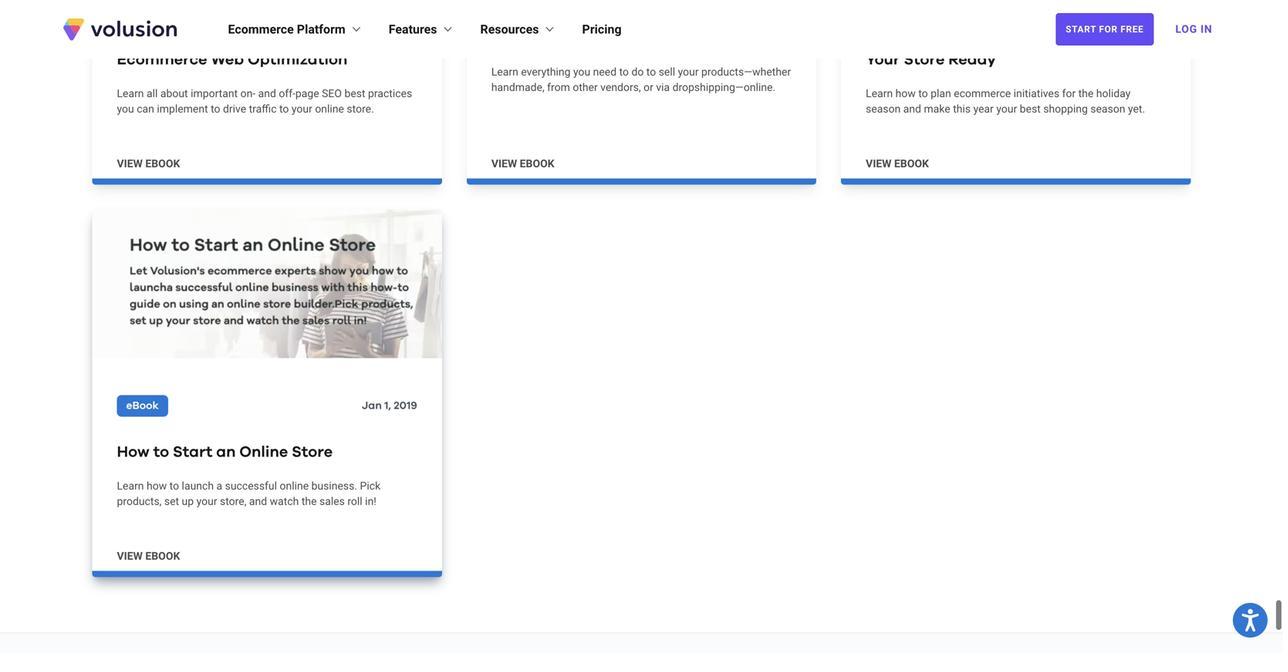 Task type: vqa. For each thing, say whether or not it's contained in the screenshot.
products,
yes



Task type: describe. For each thing, give the bounding box(es) containing it.
store for your
[[904, 52, 945, 67]]

the inside learn how to launch a successful online business. pick products, set up your store, and watch the sales roll in!
[[302, 495, 317, 508]]

store for online
[[292, 445, 333, 460]]

view ebook for learn all about important on- and off-page seo best practices you can implement to drive traffic to your online store.
[[117, 157, 180, 170]]

sales
[[319, 495, 345, 508]]

and inside learn all about important on- and off-page seo best practices you can implement to drive traffic to your online store.
[[258, 87, 276, 100]]

view ebook button down products, on the bottom of the page
[[117, 549, 180, 564]]

your inside learn how to launch a successful online business. pick products, set up your store, and watch the sales roll in!
[[196, 495, 217, 508]]

jan 1, 2019
[[362, 401, 417, 411]]

online inside learn all about important on- and off-page seo best practices you can implement to drive traffic to your online store.
[[315, 103, 344, 115]]

holiday
[[960, 30, 1018, 46]]

in!
[[365, 495, 376, 508]]

implement
[[157, 103, 208, 115]]

to left start
[[153, 445, 169, 460]]

web
[[211, 52, 244, 67]]

to inside learn how to launch a successful online business. pick products, set up your store, and watch the sales roll in!
[[169, 480, 179, 492]]

drive
[[223, 103, 246, 115]]

to inside learn how to plan ecommerce initiatives for the holiday season and make this year your best shopping season yet.
[[918, 87, 928, 100]]

view for learn everything you need to do to sell your products—whether handmade, from other vendors, or via dropshipping—online.
[[491, 157, 517, 170]]

for
[[1099, 24, 1118, 35]]

watch
[[270, 495, 299, 508]]

a
[[186, 30, 197, 46]]

ecommerce for ecommerce holiday planning: getting your store ready
[[866, 30, 956, 46]]

getting
[[1096, 30, 1154, 46]]

an
[[216, 445, 236, 460]]

about
[[160, 87, 188, 100]]

your
[[866, 52, 900, 67]]

how to start an online store image
[[92, 209, 442, 358]]

start
[[173, 445, 213, 460]]

this
[[953, 103, 971, 115]]

view ebook button for learn everything you need to do to sell your products—whether handmade, from other vendors, or via dropshipping—online.
[[491, 156, 555, 172]]

to down important
[[211, 103, 220, 115]]

learn how to plan ecommerce initiatives for the holiday season and make this year your best shopping season yet.
[[866, 87, 1145, 115]]

ecommerce for ecommerce platform
[[228, 22, 294, 37]]

sell
[[659, 66, 675, 78]]

the inside learn how to plan ecommerce initiatives for the holiday season and make this year your best shopping season yet.
[[1078, 87, 1094, 100]]

log
[[1175, 23, 1197, 35]]

ebook for learn all about important on- and off-page seo best practices you can implement to drive traffic to your online store.
[[145, 157, 180, 170]]

best inside learn all about important on- and off-page seo best practices you can implement to drive traffic to your online store.
[[344, 87, 365, 100]]

to down off- at the top left of the page
[[279, 103, 289, 115]]

your inside learn everything you need to do to sell your products—whether handmade, from other vendors, or via dropshipping—online.
[[678, 66, 699, 78]]

jan
[[362, 401, 382, 411]]

start for free
[[1066, 24, 1144, 35]]

or
[[644, 81, 653, 94]]

initiatives
[[1014, 87, 1059, 100]]

how to sell online
[[491, 30, 627, 46]]

ecommerce platform
[[228, 22, 345, 37]]

can
[[137, 103, 154, 115]]

diy seo: a beginner's guide to ecommerce web optimization
[[117, 30, 348, 67]]

all
[[147, 87, 158, 100]]

and inside learn how to launch a successful online business. pick products, set up your store, and watch the sales roll in!
[[249, 495, 267, 508]]

for
[[1062, 87, 1076, 100]]

2 season from the left
[[1091, 103, 1125, 115]]

store.
[[347, 103, 374, 115]]

pricing
[[582, 22, 622, 37]]

pricing link
[[582, 20, 622, 39]]

your inside learn all about important on- and off-page seo best practices you can implement to drive traffic to your online store.
[[292, 103, 312, 115]]

on-
[[240, 87, 256, 100]]

store,
[[220, 495, 246, 508]]

learn for learn all about important on- and off-page seo best practices you can implement to drive traffic to your online store.
[[117, 87, 144, 100]]

everything
[[521, 66, 571, 78]]

view for learn all about important on- and off-page seo best practices you can implement to drive traffic to your online store.
[[117, 157, 143, 170]]

view ebook for ecommerce holiday planning: getting your store ready
[[866, 157, 929, 170]]

do
[[631, 66, 644, 78]]

0 horizontal spatial online
[[239, 445, 288, 460]]

learn for learn everything you need to do to sell your products—whether handmade, from other vendors, or via dropshipping—online.
[[491, 66, 518, 78]]

yet.
[[1128, 103, 1145, 115]]

pick
[[360, 480, 381, 492]]

view for ecommerce holiday planning: getting your store ready
[[866, 157, 892, 170]]

need
[[593, 66, 617, 78]]

features
[[389, 22, 437, 37]]

important
[[191, 87, 238, 100]]

start
[[1066, 24, 1096, 35]]

successful
[[225, 480, 277, 492]]

beginner's
[[200, 30, 280, 46]]

ecommerce inside 'diy seo: a beginner's guide to ecommerce web optimization'
[[117, 52, 207, 67]]

ebook for ecommerce holiday planning: getting your store ready
[[894, 157, 929, 170]]

ecommerce
[[954, 87, 1011, 100]]

ebook for learn everything you need to do to sell your products—whether handmade, from other vendors, or via dropshipping—online.
[[520, 157, 555, 170]]

learn everything you need to do to sell your products—whether handmade, from other vendors, or via dropshipping—online.
[[491, 66, 791, 94]]

dropshipping—online.
[[672, 81, 776, 94]]



Task type: locate. For each thing, give the bounding box(es) containing it.
ebook
[[145, 157, 180, 170], [520, 157, 555, 170], [894, 157, 929, 170], [126, 401, 159, 411], [145, 550, 180, 563]]

to inside 'diy seo: a beginner's guide to ecommerce web optimization'
[[332, 30, 348, 46]]

1 vertical spatial online
[[280, 480, 309, 492]]

you inside learn everything you need to do to sell your products—whether handmade, from other vendors, or via dropshipping—online.
[[573, 66, 590, 78]]

how for how to start an online store
[[147, 480, 167, 492]]

view ebook button for learn all about important on- and off-page seo best practices you can implement to drive traffic to your online store.
[[117, 156, 180, 172]]

0 vertical spatial how
[[896, 87, 916, 100]]

0 horizontal spatial store
[[292, 445, 333, 460]]

learn inside learn how to launch a successful online business. pick products, set up your store, and watch the sales roll in!
[[117, 480, 144, 492]]

to left plan
[[918, 87, 928, 100]]

best inside learn how to plan ecommerce initiatives for the holiday season and make this year your best shopping season yet.
[[1020, 103, 1041, 115]]

1 vertical spatial online
[[239, 445, 288, 460]]

ecommerce up "your"
[[866, 30, 956, 46]]

your inside learn how to plan ecommerce initiatives for the holiday season and make this year your best shopping season yet.
[[996, 103, 1017, 115]]

2 vertical spatial and
[[249, 495, 267, 508]]

up
[[182, 495, 194, 508]]

1 horizontal spatial ecommerce
[[228, 22, 294, 37]]

online down seo
[[315, 103, 344, 115]]

learn all about important on- and off-page seo best practices you can implement to drive traffic to your online store.
[[117, 87, 412, 115]]

shopping
[[1043, 103, 1088, 115]]

1 vertical spatial you
[[117, 103, 134, 115]]

store
[[904, 52, 945, 67], [292, 445, 333, 460]]

1 horizontal spatial the
[[1078, 87, 1094, 100]]

0 horizontal spatial ecommerce
[[117, 52, 207, 67]]

0 vertical spatial online
[[315, 103, 344, 115]]

store up business.
[[292, 445, 333, 460]]

0 vertical spatial best
[[344, 87, 365, 100]]

the left sales at the left of the page
[[302, 495, 317, 508]]

you
[[573, 66, 590, 78], [117, 103, 134, 115]]

you left can
[[117, 103, 134, 115]]

to
[[332, 30, 348, 46], [528, 30, 544, 46], [619, 66, 629, 78], [646, 66, 656, 78], [918, 87, 928, 100], [211, 103, 220, 115], [279, 103, 289, 115], [153, 445, 169, 460], [169, 480, 179, 492]]

the
[[1078, 87, 1094, 100], [302, 495, 317, 508]]

seo
[[322, 87, 342, 100]]

how to start an online store
[[117, 445, 333, 460]]

store up plan
[[904, 52, 945, 67]]

log in
[[1175, 23, 1212, 35]]

1 vertical spatial how
[[147, 480, 167, 492]]

your right sell
[[678, 66, 699, 78]]

ready
[[948, 52, 996, 67]]

open accessibe: accessibility options, statement and help image
[[1242, 609, 1259, 632]]

view ebook button for ecommerce holiday planning: getting your store ready
[[866, 156, 929, 172]]

learn for learn how to launch a successful online business. pick products, set up your store, and watch the sales roll in!
[[117, 480, 144, 492]]

other
[[573, 81, 598, 94]]

planning:
[[1022, 30, 1092, 46]]

1 season from the left
[[866, 103, 901, 115]]

view ebook down the handmade, on the left of page
[[491, 157, 555, 170]]

vendors,
[[600, 81, 641, 94]]

learn down "your"
[[866, 87, 893, 100]]

platform
[[297, 22, 345, 37]]

how
[[491, 30, 524, 46], [117, 445, 150, 460]]

store inside 'ecommerce holiday planning: getting your store ready'
[[904, 52, 945, 67]]

0 horizontal spatial online
[[280, 480, 309, 492]]

make
[[924, 103, 950, 115]]

1 vertical spatial best
[[1020, 103, 1041, 115]]

0 horizontal spatial best
[[344, 87, 365, 100]]

ecommerce platform button
[[228, 20, 364, 39]]

learn up can
[[117, 87, 144, 100]]

view
[[117, 157, 143, 170], [491, 157, 517, 170], [866, 157, 892, 170], [117, 550, 143, 563]]

the right for
[[1078, 87, 1094, 100]]

1 horizontal spatial store
[[904, 52, 945, 67]]

how
[[896, 87, 916, 100], [147, 480, 167, 492]]

1 vertical spatial the
[[302, 495, 317, 508]]

your down page
[[292, 103, 312, 115]]

and
[[258, 87, 276, 100], [903, 103, 921, 115], [249, 495, 267, 508]]

view ebook button down make
[[866, 156, 929, 172]]

season down holiday
[[1091, 103, 1125, 115]]

learn up products, on the bottom of the page
[[117, 480, 144, 492]]

online up "watch"
[[280, 480, 309, 492]]

0 horizontal spatial you
[[117, 103, 134, 115]]

roll
[[347, 495, 362, 508]]

how left plan
[[896, 87, 916, 100]]

1 horizontal spatial you
[[573, 66, 590, 78]]

and up traffic
[[258, 87, 276, 100]]

your down launch
[[196, 495, 217, 508]]

to left 'sell'
[[528, 30, 544, 46]]

holiday
[[1096, 87, 1131, 100]]

learn for learn how to plan ecommerce initiatives for the holiday season and make this year your best shopping season yet.
[[866, 87, 893, 100]]

off-
[[279, 87, 295, 100]]

via
[[656, 81, 670, 94]]

view ebook button
[[117, 156, 180, 172], [491, 156, 555, 172], [866, 156, 929, 172], [117, 549, 180, 564]]

and left make
[[903, 103, 921, 115]]

ecommerce inside 'ecommerce holiday planning: getting your store ready'
[[866, 30, 956, 46]]

1 vertical spatial store
[[292, 445, 333, 460]]

0 vertical spatial how
[[491, 30, 524, 46]]

from
[[547, 81, 570, 94]]

2 horizontal spatial ecommerce
[[866, 30, 956, 46]]

view ebook button down can
[[117, 156, 180, 172]]

how for ecommerce holiday planning: getting your store ready
[[896, 87, 916, 100]]

best up 'store.' on the left top of page
[[344, 87, 365, 100]]

you inside learn all about important on- and off-page seo best practices you can implement to drive traffic to your online store.
[[117, 103, 134, 115]]

your right 'year'
[[996, 103, 1017, 115]]

learn how to launch a successful online business. pick products, set up your store, and watch the sales roll in!
[[117, 480, 381, 508]]

page
[[295, 87, 319, 100]]

0 horizontal spatial how
[[117, 445, 150, 460]]

launch
[[182, 480, 214, 492]]

online inside learn how to launch a successful online business. pick products, set up your store, and watch the sales roll in!
[[280, 480, 309, 492]]

learn inside learn everything you need to do to sell your products—whether handmade, from other vendors, or via dropshipping—online.
[[491, 66, 518, 78]]

diy
[[117, 30, 143, 46]]

1,
[[384, 401, 391, 411]]

how up products, on the bottom of the page
[[117, 445, 150, 460]]

to left do
[[619, 66, 629, 78]]

0 vertical spatial you
[[573, 66, 590, 78]]

ecommerce down seo: at the top left
[[117, 52, 207, 67]]

how inside learn how to launch a successful online business. pick products, set up your store, and watch the sales roll in!
[[147, 480, 167, 492]]

business.
[[311, 480, 357, 492]]

1 horizontal spatial how
[[896, 87, 916, 100]]

practices
[[368, 87, 412, 100]]

year
[[973, 103, 994, 115]]

handmade,
[[491, 81, 545, 94]]

1 vertical spatial and
[[903, 103, 921, 115]]

traffic
[[249, 103, 277, 115]]

best
[[344, 87, 365, 100], [1020, 103, 1041, 115]]

resources button
[[480, 20, 557, 39]]

start for free link
[[1056, 13, 1154, 46]]

resources
[[480, 22, 539, 37]]

sell
[[547, 30, 574, 46]]

2019
[[394, 401, 417, 411]]

1 horizontal spatial best
[[1020, 103, 1041, 115]]

season down "your"
[[866, 103, 901, 115]]

view ebook down can
[[117, 157, 180, 170]]

1 horizontal spatial season
[[1091, 103, 1125, 115]]

view ebook down make
[[866, 157, 929, 170]]

online up successful
[[239, 445, 288, 460]]

and down successful
[[249, 495, 267, 508]]

learn inside learn how to plan ecommerce initiatives for the holiday season and make this year your best shopping season yet.
[[866, 87, 893, 100]]

plan
[[931, 87, 951, 100]]

1 horizontal spatial online
[[578, 30, 627, 46]]

to right do
[[646, 66, 656, 78]]

and inside learn how to plan ecommerce initiatives for the holiday season and make this year your best shopping season yet.
[[903, 103, 921, 115]]

0 horizontal spatial season
[[866, 103, 901, 115]]

how up the handmade, on the left of page
[[491, 30, 524, 46]]

how for how to sell online
[[491, 30, 524, 46]]

a
[[216, 480, 222, 492]]

online up 'need'
[[578, 30, 627, 46]]

view ebook down products, on the bottom of the page
[[117, 550, 180, 563]]

features button
[[389, 20, 456, 39]]

ecommerce inside ecommerce platform dropdown button
[[228, 22, 294, 37]]

view ebook button down the handmade, on the left of page
[[491, 156, 555, 172]]

best down initiatives
[[1020, 103, 1041, 115]]

season
[[866, 103, 901, 115], [1091, 103, 1125, 115]]

view ebook for learn everything you need to do to sell your products—whether handmade, from other vendors, or via dropshipping—online.
[[491, 157, 555, 170]]

1 horizontal spatial how
[[491, 30, 524, 46]]

learn inside learn all about important on- and off-page seo best practices you can implement to drive traffic to your online store.
[[117, 87, 144, 100]]

1 vertical spatial how
[[117, 445, 150, 460]]

how for how to start an online store
[[117, 445, 150, 460]]

optimization
[[248, 52, 347, 67]]

how up set
[[147, 480, 167, 492]]

view ebook
[[117, 157, 180, 170], [491, 157, 555, 170], [866, 157, 929, 170], [117, 550, 180, 563]]

set
[[164, 495, 179, 508]]

ecommerce up web
[[228, 22, 294, 37]]

0 vertical spatial online
[[578, 30, 627, 46]]

your
[[678, 66, 699, 78], [292, 103, 312, 115], [996, 103, 1017, 115], [196, 495, 217, 508]]

guide
[[284, 30, 328, 46]]

0 horizontal spatial how
[[147, 480, 167, 492]]

0 vertical spatial and
[[258, 87, 276, 100]]

learn
[[491, 66, 518, 78], [117, 87, 144, 100], [866, 87, 893, 100], [117, 480, 144, 492]]

online
[[315, 103, 344, 115], [280, 480, 309, 492]]

log in link
[[1166, 12, 1222, 46]]

learn up the handmade, on the left of page
[[491, 66, 518, 78]]

seo:
[[147, 30, 182, 46]]

you up other
[[573, 66, 590, 78]]

0 horizontal spatial the
[[302, 495, 317, 508]]

how inside learn how to plan ecommerce initiatives for the holiday season and make this year your best shopping season yet.
[[896, 87, 916, 100]]

online
[[578, 30, 627, 46], [239, 445, 288, 460]]

1 horizontal spatial online
[[315, 103, 344, 115]]

ecommerce holiday planning: getting your store ready
[[866, 30, 1154, 67]]

0 vertical spatial store
[[904, 52, 945, 67]]

to right guide
[[332, 30, 348, 46]]

in
[[1201, 23, 1212, 35]]

products—whether
[[701, 66, 791, 78]]

to up set
[[169, 480, 179, 492]]

0 vertical spatial the
[[1078, 87, 1094, 100]]

products,
[[117, 495, 162, 508]]

free
[[1121, 24, 1144, 35]]



